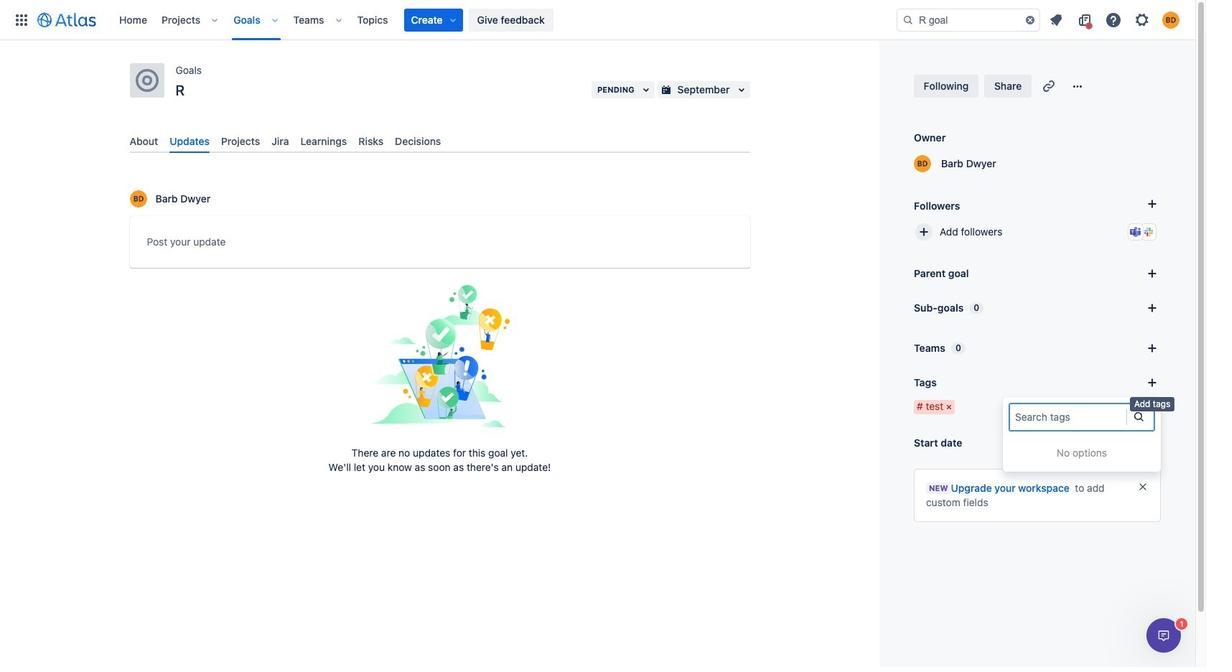 Task type: describe. For each thing, give the bounding box(es) containing it.
top element
[[9, 0, 897, 40]]

add team image
[[1144, 340, 1161, 357]]

search image
[[903, 14, 914, 25]]

settings image
[[1134, 11, 1151, 28]]

more icon image
[[1070, 78, 1087, 95]]

notifications image
[[1048, 11, 1065, 28]]

open image
[[1130, 408, 1148, 425]]

goal icon image
[[135, 69, 158, 92]]

Search field
[[897, 8, 1041, 31]]

close tag image
[[944, 401, 955, 413]]

help image
[[1105, 11, 1123, 28]]

add tag image
[[1144, 374, 1161, 391]]

switch to... image
[[13, 11, 30, 28]]



Task type: vqa. For each thing, say whether or not it's contained in the screenshot.
search "icon"
yes



Task type: locate. For each thing, give the bounding box(es) containing it.
Search tags text field
[[1016, 410, 1018, 424]]

None search field
[[897, 8, 1041, 31]]

banner
[[0, 0, 1196, 40]]

add follower image
[[916, 223, 933, 241]]

account image
[[1163, 11, 1180, 28]]

Main content area, start typing to enter text. text field
[[147, 234, 733, 256]]

close banner image
[[1138, 481, 1149, 493]]

clear search session image
[[1025, 14, 1036, 25]]

dialog
[[1147, 618, 1181, 653]]

msteams logo showing  channels are connected to this goal image
[[1130, 226, 1142, 238]]

slack logo showing nan channels are connected to this goal image
[[1143, 226, 1155, 238]]

tab list
[[124, 129, 756, 153]]

tooltip
[[1130, 397, 1175, 411]]

add a follower image
[[1144, 195, 1161, 213]]



